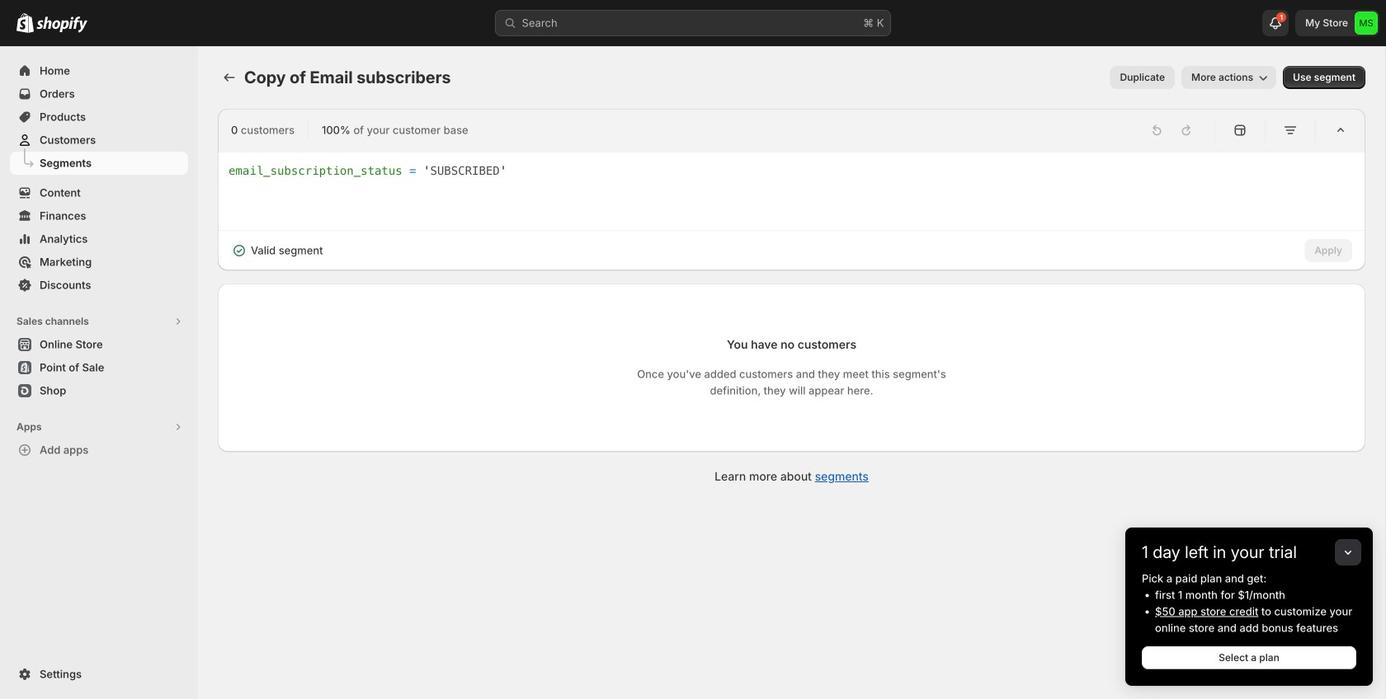 Task type: describe. For each thing, give the bounding box(es) containing it.
Editor field
[[229, 163, 1355, 220]]

redo image
[[1178, 122, 1195, 139]]

undo image
[[1149, 122, 1165, 139]]



Task type: vqa. For each thing, say whether or not it's contained in the screenshot.
shopify image to the left
yes



Task type: locate. For each thing, give the bounding box(es) containing it.
alert
[[218, 231, 336, 271]]

0 horizontal spatial shopify image
[[17, 13, 34, 33]]

To create a segment, choose a template or apply a filter. text field
[[229, 163, 1355, 220]]

1 horizontal spatial shopify image
[[36, 16, 87, 33]]

shopify image
[[17, 13, 34, 33], [36, 16, 87, 33]]

my store image
[[1355, 12, 1378, 35]]



